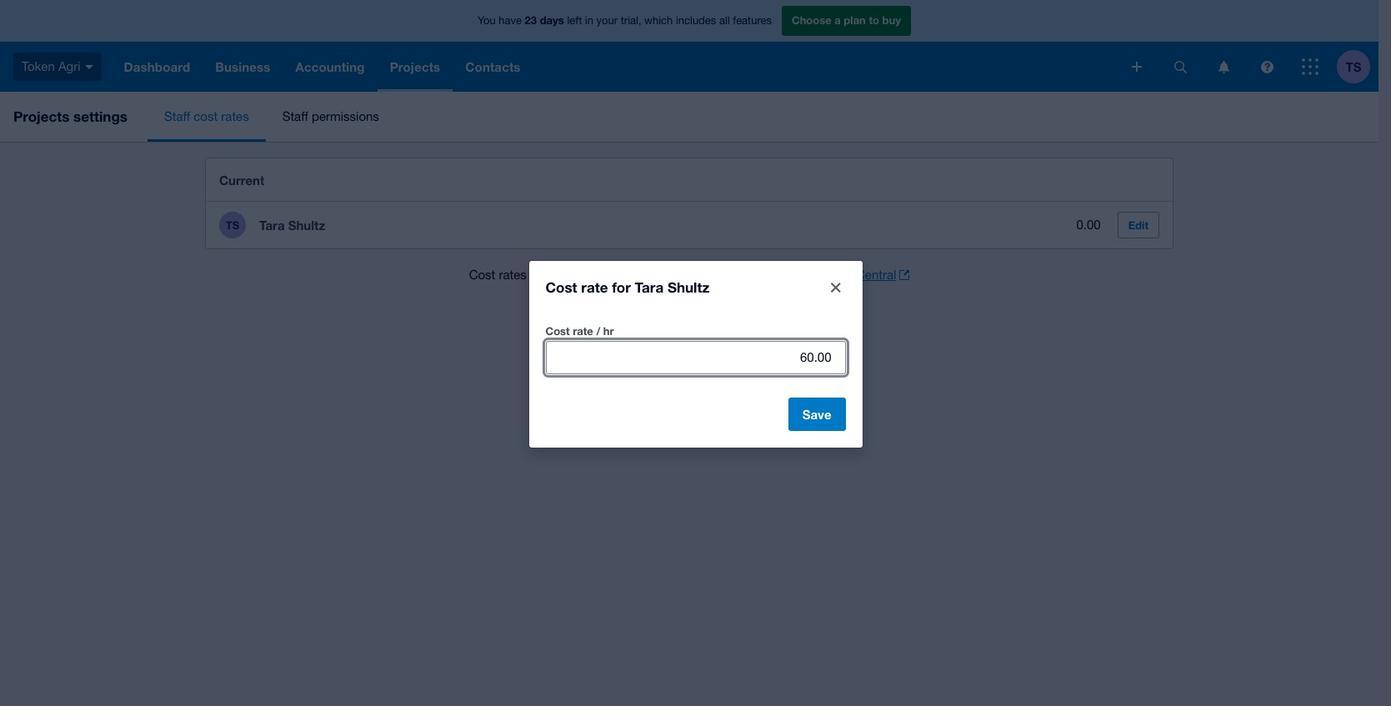 Task type: vqa. For each thing, say whether or not it's contained in the screenshot.
Outstanding to the top
no



Task type: describe. For each thing, give the bounding box(es) containing it.
for
[[612, 278, 631, 296]]

staff for staff cost rates
[[164, 109, 190, 123]]

23
[[525, 14, 537, 27]]

all
[[719, 14, 730, 27]]

staff's
[[664, 268, 698, 282]]

your for trial,
[[597, 14, 618, 27]]

1 vertical spatial ts
[[226, 218, 239, 232]]

token
[[22, 59, 55, 73]]

buy
[[882, 14, 901, 27]]

cost rate for tara shultz
[[546, 278, 710, 296]]

close button
[[819, 271, 852, 304]]

cost
[[194, 109, 218, 123]]

agri
[[58, 59, 81, 73]]

save button
[[788, 397, 846, 431]]

staff cost rates
[[164, 109, 249, 123]]

cost rate / hr
[[546, 324, 614, 337]]

days
[[540, 14, 564, 27]]

save
[[803, 406, 832, 421]]

cost rate for tara shultz dialog
[[529, 261, 862, 447]]

tara shultz
[[259, 218, 325, 233]]

cost rates define the value of your staff's time. find out more in xero central
[[469, 268, 896, 282]]

cost for cost rates define the value of your staff's time. find out more in xero central
[[469, 268, 495, 282]]

choose
[[792, 14, 832, 27]]

token agri
[[22, 59, 81, 73]]

central
[[856, 268, 896, 282]]

plan
[[844, 14, 866, 27]]

choose a plan to buy
[[792, 14, 901, 27]]

close image
[[831, 282, 841, 292]]

ts inside popup button
[[1346, 59, 1362, 74]]

in inside you have 23 days left in your trial, which includes all features
[[585, 14, 594, 27]]

of
[[622, 268, 633, 282]]

/
[[596, 324, 600, 337]]

hr
[[603, 324, 614, 337]]

features
[[733, 14, 772, 27]]

you
[[478, 14, 496, 27]]

trial,
[[621, 14, 642, 27]]

have
[[499, 14, 522, 27]]

rate for for
[[581, 278, 608, 296]]

to
[[869, 14, 879, 27]]

0 horizontal spatial tara
[[259, 218, 285, 233]]

staff for staff permissions
[[282, 109, 308, 123]]



Task type: locate. For each thing, give the bounding box(es) containing it.
your for staff's
[[636, 268, 661, 282]]

tara right of
[[635, 278, 664, 296]]

edit
[[1129, 218, 1149, 232]]

svg image
[[1218, 60, 1229, 73]]

1 vertical spatial your
[[636, 268, 661, 282]]

the
[[568, 268, 586, 282]]

1 horizontal spatial rates
[[499, 268, 527, 282]]

staff permissions link
[[266, 92, 396, 142]]

rate
[[581, 278, 608, 296], [573, 324, 593, 337]]

projects
[[13, 108, 70, 125]]

cost left "define"
[[469, 268, 495, 282]]

rate left '/'
[[573, 324, 593, 337]]

find
[[733, 268, 757, 282]]

in right left
[[585, 14, 594, 27]]

0 vertical spatial your
[[597, 14, 618, 27]]

0 horizontal spatial shultz
[[288, 218, 325, 233]]

0 horizontal spatial staff
[[164, 109, 190, 123]]

tara inside dialog
[[635, 278, 664, 296]]

0 horizontal spatial your
[[597, 14, 618, 27]]

settings
[[73, 108, 128, 125]]

xero central link
[[827, 265, 910, 285]]

token agri button
[[0, 42, 111, 92]]

1 horizontal spatial staff
[[282, 109, 308, 123]]

0 vertical spatial rates
[[221, 109, 249, 123]]

in left xero
[[814, 268, 824, 282]]

edit button
[[1118, 212, 1160, 238]]

rates
[[221, 109, 249, 123], [499, 268, 527, 282]]

more
[[782, 268, 811, 282]]

1 horizontal spatial your
[[636, 268, 661, 282]]

1 vertical spatial in
[[814, 268, 824, 282]]

rate for /
[[573, 324, 593, 337]]

0.00 field
[[546, 341, 845, 373]]

0.00
[[1077, 218, 1101, 232]]

cost for cost rate for tara shultz
[[546, 278, 577, 296]]

cost for cost rate / hr
[[546, 324, 570, 337]]

rates right cost
[[221, 109, 249, 123]]

1 vertical spatial rate
[[573, 324, 593, 337]]

staff left permissions
[[282, 109, 308, 123]]

1 horizontal spatial in
[[814, 268, 824, 282]]

ts banner
[[0, 0, 1379, 92]]

ts
[[1346, 59, 1362, 74], [226, 218, 239, 232]]

svg image inside token agri "popup button"
[[85, 65, 93, 69]]

time.
[[702, 268, 729, 282]]

svg image
[[1302, 58, 1319, 75], [1174, 60, 1187, 73], [1261, 60, 1273, 73], [1132, 62, 1142, 72], [85, 65, 93, 69]]

a
[[835, 14, 841, 27]]

staff
[[164, 109, 190, 123], [282, 109, 308, 123]]

your inside you have 23 days left in your trial, which includes all features
[[597, 14, 618, 27]]

1 staff from the left
[[164, 109, 190, 123]]

in
[[585, 14, 594, 27], [814, 268, 824, 282]]

0 vertical spatial shultz
[[288, 218, 325, 233]]

xero
[[827, 268, 853, 282]]

value
[[589, 268, 618, 282]]

staff cost rates link
[[148, 92, 266, 142]]

which
[[645, 14, 673, 27]]

1 vertical spatial shultz
[[668, 278, 710, 296]]

1 horizontal spatial ts
[[1346, 59, 1362, 74]]

0 vertical spatial ts
[[1346, 59, 1362, 74]]

you have 23 days left in your trial, which includes all features
[[478, 14, 772, 27]]

0 horizontal spatial in
[[585, 14, 594, 27]]

cost left '/'
[[546, 324, 570, 337]]

rates left "define"
[[499, 268, 527, 282]]

cost left the value
[[546, 278, 577, 296]]

2 staff from the left
[[282, 109, 308, 123]]

current
[[219, 172, 264, 187]]

your right of
[[636, 268, 661, 282]]

ts button
[[1337, 42, 1379, 92]]

0 vertical spatial tara
[[259, 218, 285, 233]]

left
[[567, 14, 582, 27]]

your left trial,
[[597, 14, 618, 27]]

tara down current
[[259, 218, 285, 233]]

staff left cost
[[164, 109, 190, 123]]

includes
[[676, 14, 716, 27]]

staff inside staff permissions link
[[282, 109, 308, 123]]

rate left for
[[581, 278, 608, 296]]

1 vertical spatial rates
[[499, 268, 527, 282]]

your
[[597, 14, 618, 27], [636, 268, 661, 282]]

1 vertical spatial tara
[[635, 278, 664, 296]]

shultz inside dialog
[[668, 278, 710, 296]]

0 horizontal spatial ts
[[226, 218, 239, 232]]

1 horizontal spatial tara
[[635, 278, 664, 296]]

staff inside staff cost rates link
[[164, 109, 190, 123]]

0 horizontal spatial rates
[[221, 109, 249, 123]]

0 vertical spatial rate
[[581, 278, 608, 296]]

define
[[530, 268, 564, 282]]

cost
[[469, 268, 495, 282], [546, 278, 577, 296], [546, 324, 570, 337]]

staff permissions
[[282, 109, 379, 123]]

projects settings
[[13, 108, 128, 125]]

0 vertical spatial in
[[585, 14, 594, 27]]

1 horizontal spatial shultz
[[668, 278, 710, 296]]

tara
[[259, 218, 285, 233], [635, 278, 664, 296]]

shultz
[[288, 218, 325, 233], [668, 278, 710, 296]]

permissions
[[312, 109, 379, 123]]

out
[[760, 268, 779, 282]]



